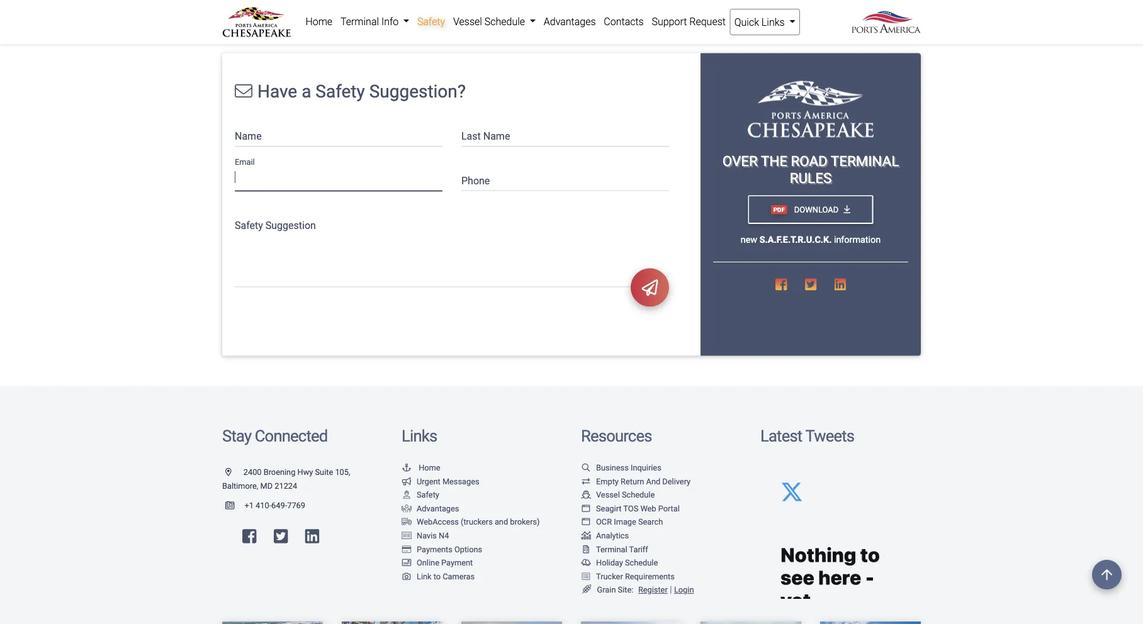 Task type: vqa. For each thing, say whether or not it's contained in the screenshot.
2nd Name from right
yes



Task type: describe. For each thing, give the bounding box(es) containing it.
credit card image
[[402, 546, 412, 554]]

new s.a.f.e.t.r.u.c.k. information
[[741, 234, 881, 245]]

safety right a
[[316, 81, 365, 102]]

safety link for urgent messages link
[[402, 491, 440, 500]]

contacts
[[604, 15, 644, 27]]

md
[[260, 481, 273, 491]]

webaccess
[[417, 518, 459, 527]]

over the road terminal rules
[[723, 153, 899, 186]]

webaccess (truckers and brokers) link
[[402, 518, 540, 527]]

0 vertical spatial vessel
[[453, 15, 482, 27]]

quick
[[735, 16, 760, 28]]

support
[[652, 15, 687, 27]]

last
[[462, 130, 481, 142]]

suggestion
[[266, 219, 316, 231]]

urgent messages
[[417, 477, 480, 486]]

trucker requirements
[[596, 572, 675, 582]]

credit card front image
[[402, 559, 412, 567]]

2400 broening hwy suite 105, baltimore, md 21224
[[222, 468, 350, 491]]

holiday schedule
[[596, 559, 658, 568]]

0 horizontal spatial vessel schedule
[[453, 15, 528, 27]]

navis
[[417, 531, 437, 541]]

analytics link
[[581, 531, 629, 541]]

payments options
[[417, 545, 483, 554]]

twitter square image
[[274, 528, 288, 545]]

analytics image
[[581, 532, 591, 540]]

holiday
[[596, 559, 623, 568]]

+1 410-649-7769 link
[[222, 501, 305, 511]]

schedule for bells 'image'
[[625, 559, 658, 568]]

go to top image
[[1093, 561, 1122, 590]]

1 horizontal spatial vessel schedule link
[[581, 491, 655, 500]]

a
[[302, 81, 311, 102]]

business inquiries link
[[581, 463, 662, 473]]

cameras
[[443, 572, 475, 582]]

21224
[[275, 481, 297, 491]]

urgent
[[417, 477, 441, 486]]

empty
[[596, 477, 619, 486]]

phone office image
[[225, 502, 245, 510]]

phone
[[462, 175, 490, 187]]

info
[[382, 15, 399, 27]]

7769
[[287, 501, 305, 511]]

download
[[793, 205, 839, 214]]

truck container image
[[402, 518, 412, 526]]

holiday schedule link
[[581, 559, 658, 568]]

online
[[417, 559, 440, 568]]

and
[[495, 518, 508, 527]]

payments
[[417, 545, 453, 554]]

browser image for ocr
[[581, 518, 591, 526]]

have a safety suggestion?
[[258, 81, 466, 102]]

delivery
[[663, 477, 691, 486]]

linkedin image
[[305, 528, 319, 545]]

safety suggestion
[[235, 219, 316, 231]]

pdf
[[774, 206, 785, 214]]

quick links
[[735, 16, 788, 28]]

terminal info
[[341, 15, 401, 27]]

messages
[[443, 477, 480, 486]]

last name
[[462, 130, 510, 142]]

terminal for terminal tariff
[[596, 545, 628, 554]]

search
[[639, 518, 663, 527]]

quick links link
[[730, 9, 800, 35]]

safety right info on the left top of page
[[418, 15, 445, 27]]

and
[[647, 477, 661, 486]]

0 vertical spatial schedule
[[485, 15, 525, 27]]

|
[[670, 585, 672, 596]]

the
[[761, 153, 788, 169]]

webaccess (truckers and brokers)
[[417, 518, 540, 527]]

n4
[[439, 531, 449, 541]]

map marker alt image
[[225, 468, 242, 476]]

1 horizontal spatial vessel schedule
[[596, 491, 655, 500]]

register
[[639, 586, 668, 595]]

safety left suggestion
[[235, 219, 263, 231]]

link
[[417, 572, 432, 582]]

advantages inside advantages link
[[544, 15, 596, 27]]

exchange image
[[581, 478, 591, 486]]

urgent messages link
[[402, 477, 480, 486]]

terminal for terminal info
[[341, 15, 379, 27]]

stay
[[222, 427, 251, 446]]

grain
[[597, 586, 616, 595]]

twitter square image
[[805, 278, 817, 291]]

options
[[455, 545, 483, 554]]

road
[[791, 153, 828, 169]]

0 vertical spatial links
[[762, 16, 785, 28]]

login
[[674, 586, 694, 595]]

home link for urgent messages link
[[402, 463, 441, 473]]

container storage image
[[402, 532, 412, 540]]

1 horizontal spatial home
[[419, 463, 441, 473]]

list alt image
[[581, 573, 591, 581]]

2 name from the left
[[484, 130, 510, 142]]

1 vertical spatial vessel
[[596, 491, 620, 500]]

s.a.f.e.t.r.u.c.k.
[[760, 234, 832, 245]]

empty return and delivery link
[[581, 477, 691, 486]]

trucker
[[596, 572, 623, 582]]

inquiries
[[631, 463, 662, 473]]

1 vertical spatial advantages link
[[402, 504, 459, 514]]

seagirt tos web portal
[[596, 504, 680, 514]]

(truckers
[[461, 518, 493, 527]]



Task type: locate. For each thing, give the bounding box(es) containing it.
login link
[[674, 586, 694, 595]]

2400 broening hwy suite 105, baltimore, md 21224 link
[[222, 468, 350, 491]]

browser image inside ocr image search link
[[581, 518, 591, 526]]

0 vertical spatial terminal
[[341, 15, 379, 27]]

0 vertical spatial browser image
[[581, 505, 591, 513]]

suggestion?
[[370, 81, 466, 102]]

410-
[[256, 501, 272, 511]]

latest tweets
[[761, 427, 855, 446]]

browser image inside seagirt tos web portal link
[[581, 505, 591, 513]]

payment
[[442, 559, 473, 568]]

resources
[[581, 427, 652, 446]]

0 horizontal spatial facebook square image
[[242, 528, 257, 545]]

rules
[[790, 170, 832, 186]]

1 vertical spatial home link
[[402, 463, 441, 473]]

safety link down urgent
[[402, 491, 440, 500]]

empty return and delivery
[[596, 477, 691, 486]]

Last Name text field
[[462, 122, 669, 147]]

schedule for ship icon
[[622, 491, 655, 500]]

register link
[[636, 586, 668, 595]]

browser image down ship icon
[[581, 505, 591, 513]]

0 vertical spatial advantages link
[[540, 9, 600, 34]]

latest
[[761, 427, 803, 446]]

advantages link
[[540, 9, 600, 34], [402, 504, 459, 514]]

1 vertical spatial links
[[402, 427, 437, 446]]

0 vertical spatial safety link
[[414, 9, 449, 34]]

0 vertical spatial home link
[[302, 9, 337, 34]]

1 horizontal spatial vessel
[[596, 491, 620, 500]]

safety link for the terminal info link
[[414, 9, 449, 34]]

home
[[306, 15, 333, 27], [419, 463, 441, 473]]

portal
[[659, 504, 680, 514]]

vessel schedule link
[[449, 9, 540, 34], [581, 491, 655, 500]]

browser image
[[581, 505, 591, 513], [581, 518, 591, 526]]

anchor image
[[402, 464, 412, 472]]

online payment
[[417, 559, 473, 568]]

vessel
[[453, 15, 482, 27], [596, 491, 620, 500]]

information
[[834, 234, 881, 245]]

tweets
[[806, 427, 855, 446]]

link to cameras link
[[402, 572, 475, 582]]

105,
[[335, 468, 350, 477]]

0 horizontal spatial home link
[[302, 9, 337, 34]]

safety link
[[414, 9, 449, 34], [402, 491, 440, 500]]

home left the terminal info
[[306, 15, 333, 27]]

ocr image search link
[[581, 518, 663, 527]]

1 vertical spatial safety link
[[402, 491, 440, 500]]

terminal
[[341, 15, 379, 27], [596, 545, 628, 554]]

+1
[[245, 501, 254, 511]]

advantages
[[544, 15, 596, 27], [417, 504, 459, 514]]

1 horizontal spatial name
[[484, 130, 510, 142]]

terminal info link
[[337, 9, 414, 34]]

links up anchor image
[[402, 427, 437, 446]]

1 vertical spatial vessel schedule link
[[581, 491, 655, 500]]

1 horizontal spatial home link
[[402, 463, 441, 473]]

0 vertical spatial vessel schedule link
[[449, 9, 540, 34]]

link to cameras
[[417, 572, 475, 582]]

0 horizontal spatial advantages link
[[402, 504, 459, 514]]

broening
[[264, 468, 296, 477]]

camera image
[[402, 573, 412, 581]]

2 vertical spatial schedule
[[625, 559, 658, 568]]

0 horizontal spatial terminal
[[341, 15, 379, 27]]

facebook square image
[[776, 278, 788, 291], [242, 528, 257, 545]]

advantages up "webaccess"
[[417, 504, 459, 514]]

advantages left contacts
[[544, 15, 596, 27]]

safety
[[418, 15, 445, 27], [316, 81, 365, 102], [235, 219, 263, 231], [417, 491, 440, 500]]

hand receiving image
[[402, 505, 412, 513]]

1 vertical spatial advantages
[[417, 504, 459, 514]]

online payment link
[[402, 559, 473, 568]]

return
[[621, 477, 645, 486]]

navis n4
[[417, 531, 449, 541]]

brokers)
[[510, 518, 540, 527]]

business
[[596, 463, 629, 473]]

1 horizontal spatial terminal
[[596, 545, 628, 554]]

1 vertical spatial home
[[419, 463, 441, 473]]

1 vertical spatial vessel schedule
[[596, 491, 655, 500]]

links right the quick in the right of the page
[[762, 16, 785, 28]]

connected
[[255, 427, 328, 446]]

1 horizontal spatial advantages link
[[540, 9, 600, 34]]

1 vertical spatial facebook square image
[[242, 528, 257, 545]]

Email text field
[[235, 167, 443, 191]]

1 vertical spatial browser image
[[581, 518, 591, 526]]

business inquiries
[[596, 463, 662, 473]]

support request
[[652, 15, 726, 27]]

arrow to bottom image
[[844, 205, 851, 214]]

ship image
[[581, 491, 591, 499]]

vessel schedule
[[453, 15, 528, 27], [596, 491, 655, 500]]

browser image up "analytics" image
[[581, 518, 591, 526]]

facebook square image left twitter square image
[[776, 278, 788, 291]]

stay connected
[[222, 427, 328, 446]]

linkedin image
[[835, 278, 846, 291]]

Phone text field
[[462, 167, 669, 191]]

baltimore,
[[222, 481, 258, 491]]

0 vertical spatial advantages
[[544, 15, 596, 27]]

home up urgent
[[419, 463, 441, 473]]

1 horizontal spatial facebook square image
[[776, 278, 788, 291]]

terminal
[[831, 153, 899, 169]]

web
[[641, 504, 657, 514]]

trucker requirements link
[[581, 572, 675, 582]]

0 horizontal spatial links
[[402, 427, 437, 446]]

home link left the terminal info
[[302, 9, 337, 34]]

0 vertical spatial home
[[306, 15, 333, 27]]

bells image
[[581, 559, 591, 567]]

0 vertical spatial facebook square image
[[776, 278, 788, 291]]

home link up urgent
[[402, 463, 441, 473]]

user hard hat image
[[402, 491, 412, 499]]

safety link right info on the left top of page
[[414, 9, 449, 34]]

649-
[[272, 501, 287, 511]]

seagirt terminal image
[[748, 81, 874, 138]]

Name text field
[[235, 122, 443, 147]]

1 vertical spatial terminal
[[596, 545, 628, 554]]

2400
[[244, 468, 262, 477]]

name right last
[[484, 130, 510, 142]]

1 name from the left
[[235, 130, 262, 142]]

seagirt
[[596, 504, 622, 514]]

seagirt tos web portal link
[[581, 504, 680, 514]]

advantages link up "webaccess"
[[402, 504, 459, 514]]

0 horizontal spatial advantages
[[417, 504, 459, 514]]

image
[[614, 518, 637, 527]]

Safety Suggestion text field
[[235, 211, 669, 287]]

home link for the terminal info link
[[302, 9, 337, 34]]

payments options link
[[402, 545, 483, 554]]

safety down urgent
[[417, 491, 440, 500]]

bullhorn image
[[402, 478, 412, 486]]

request
[[690, 15, 726, 27]]

0 horizontal spatial vessel schedule link
[[449, 9, 540, 34]]

hwy
[[298, 468, 313, 477]]

advantages link left contacts
[[540, 9, 600, 34]]

to
[[434, 572, 441, 582]]

name up email at the left
[[235, 130, 262, 142]]

0 horizontal spatial name
[[235, 130, 262, 142]]

file invoice image
[[581, 546, 591, 554]]

1 horizontal spatial links
[[762, 16, 785, 28]]

contacts link
[[600, 9, 648, 34]]

tos
[[624, 504, 639, 514]]

wheat image
[[581, 586, 593, 595]]

1 horizontal spatial advantages
[[544, 15, 596, 27]]

facebook square image down the +1
[[242, 528, 257, 545]]

terminal down analytics at the right bottom of the page
[[596, 545, 628, 554]]

2 browser image from the top
[[581, 518, 591, 526]]

terminal left info on the left top of page
[[341, 15, 379, 27]]

home link
[[302, 9, 337, 34], [402, 463, 441, 473]]

browser image for seagirt
[[581, 505, 591, 513]]

1 browser image from the top
[[581, 505, 591, 513]]

analytics
[[596, 531, 629, 541]]

search image
[[581, 464, 591, 472]]

tariff
[[629, 545, 649, 554]]

email
[[235, 158, 255, 167]]

+1 410-649-7769
[[245, 501, 305, 511]]

terminal tariff link
[[581, 545, 649, 554]]

0 vertical spatial vessel schedule
[[453, 15, 528, 27]]

1 vertical spatial schedule
[[622, 491, 655, 500]]

suite
[[315, 468, 333, 477]]

0 horizontal spatial vessel
[[453, 15, 482, 27]]

0 horizontal spatial home
[[306, 15, 333, 27]]

site:
[[618, 586, 634, 595]]

terminal tariff
[[596, 545, 649, 554]]

new
[[741, 234, 758, 245]]

ocr
[[596, 518, 612, 527]]



